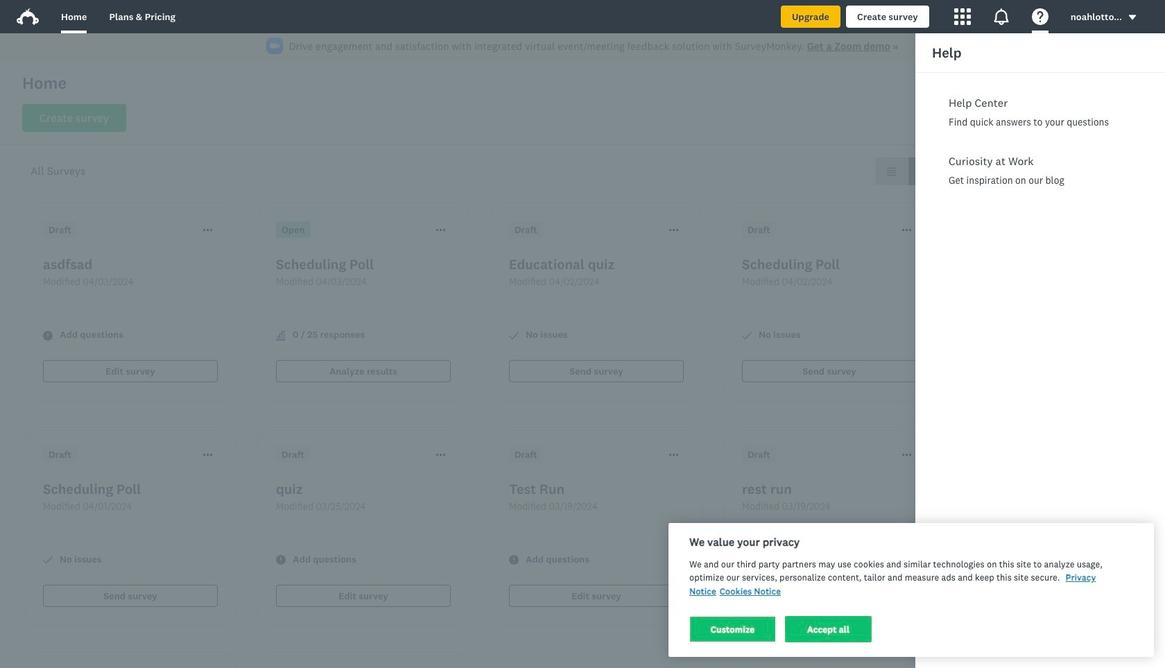 Task type: locate. For each thing, give the bounding box(es) containing it.
products icon image
[[955, 8, 971, 25], [955, 8, 971, 25]]

brand logo image
[[17, 6, 39, 28], [17, 8, 39, 25]]

response count image
[[276, 331, 286, 340], [276, 331, 286, 340]]

0 vertical spatial warning image
[[43, 331, 53, 340]]

group
[[876, 158, 941, 185]]

help icon image
[[1032, 8, 1049, 25]]

warning image
[[509, 555, 519, 565]]

1 brand logo image from the top
[[17, 6, 39, 28]]

dialog
[[916, 33, 1166, 668]]

1 vertical spatial warning image
[[276, 555, 286, 565]]

dropdown arrow icon image
[[1128, 13, 1138, 22], [1129, 15, 1137, 20]]

warning image
[[43, 331, 53, 340], [276, 555, 286, 565]]

0 horizontal spatial warning image
[[43, 331, 53, 340]]

2 brand logo image from the top
[[17, 8, 39, 25]]

1 horizontal spatial warning image
[[276, 555, 286, 565]]

no issues image
[[509, 331, 519, 340], [742, 331, 752, 340], [742, 555, 752, 565]]

search image
[[958, 113, 969, 124], [958, 113, 969, 124]]



Task type: vqa. For each thing, say whether or not it's contained in the screenshot.
Grid icon
no



Task type: describe. For each thing, give the bounding box(es) containing it.
Search text field
[[969, 105, 1108, 133]]

notification center icon image
[[993, 8, 1010, 25]]

max diff icon image
[[1038, 178, 1071, 212]]

no issues image
[[43, 555, 53, 565]]



